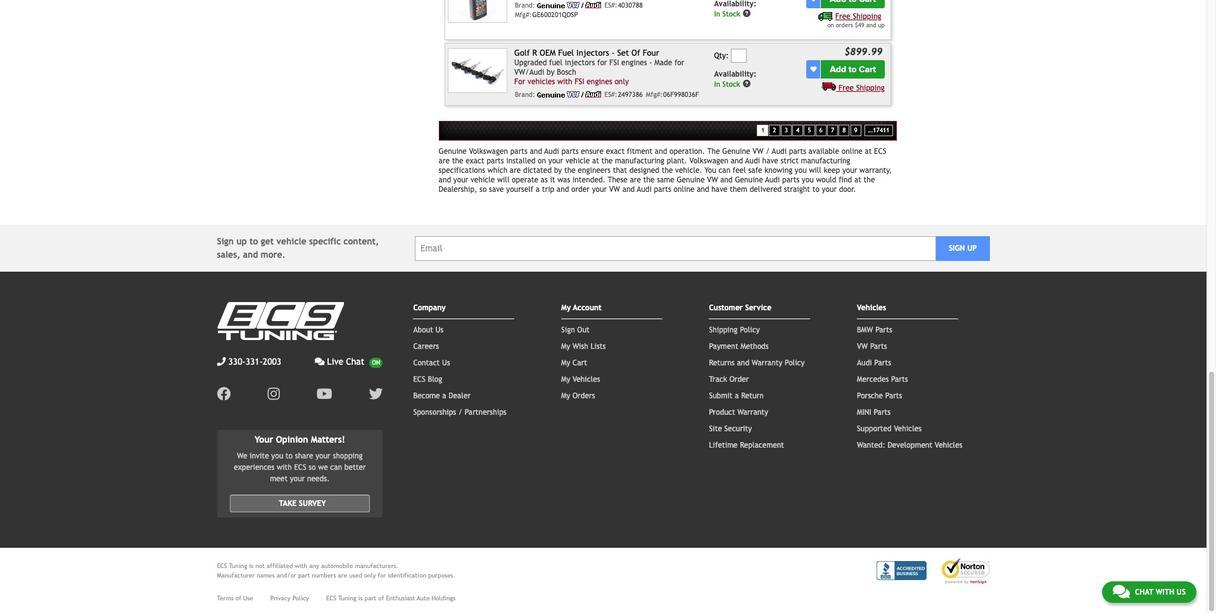 Task type: vqa. For each thing, say whether or not it's contained in the screenshot.
make
no



Task type: describe. For each thing, give the bounding box(es) containing it.
you inside we invite you to share your shopping experiences with ecs so we can better meet your needs.
[[271, 452, 283, 461]]

designed
[[629, 166, 659, 175]]

genuine volkswagen audi - corporate logo image for es#: 2497386 mfg#: 06f998036f
[[537, 91, 601, 98]]

identification
[[388, 572, 426, 579]]

warranty,
[[860, 166, 892, 175]]

and up order
[[737, 359, 749, 368]]

with inside ecs tuning is not affiliated with any automobile manufacturers. manufacturer names and/or part numbers are used only for identification purposes.
[[295, 563, 307, 570]]

genuine volkswagen audi - corporate logo image for es#: 4030788 mfg#: ge600201qdsp
[[537, 2, 601, 8]]

and up installed
[[530, 147, 542, 156]]

us for contact us
[[442, 359, 450, 368]]

the up specifications
[[452, 157, 463, 166]]

and up plant.
[[655, 147, 667, 156]]

your up find
[[842, 166, 857, 175]]

es#2497386 - 06f998036f - golf r oem fuel injectors - set of four - upgraded fuel injectors for fsi engines - made for vw/audi by bosch - genuine volkswagen audi - audi volkswagen image
[[448, 48, 507, 93]]

cart inside "button"
[[859, 64, 876, 74]]

and down the these
[[623, 185, 635, 194]]

brand: for es#: 2497386 mfg#: 06f998036f
[[515, 91, 535, 98]]

specific
[[309, 236, 341, 247]]

we
[[237, 452, 247, 461]]

parts for porsche parts
[[885, 392, 902, 401]]

my for my cart
[[561, 359, 570, 368]]

account
[[573, 304, 602, 312]]

the down the warranty,
[[864, 176, 875, 185]]

so inside we invite you to share your shopping experiences with ecs so we can better meet your needs.
[[309, 463, 316, 472]]

genuine up specifications
[[439, 147, 467, 156]]

vw down you
[[707, 176, 718, 185]]

1 vertical spatial volkswagen
[[690, 157, 729, 166]]

tuning for part
[[338, 595, 356, 602]]

add to wish list image
[[811, 66, 817, 72]]

get
[[261, 236, 274, 247]]

7 link
[[827, 125, 838, 136]]

shipping for free shipping on orders $49 and up
[[853, 12, 881, 21]]

parts for vw parts
[[870, 342, 887, 351]]

my orders
[[561, 392, 595, 401]]

0 vertical spatial fsi
[[609, 59, 619, 67]]

the down designed
[[643, 176, 655, 185]]

1 in from the top
[[714, 9, 720, 18]]

ecs blog link
[[413, 375, 442, 384]]

1 vertical spatial free shipping image
[[822, 81, 836, 90]]

part inside ecs tuning is not affiliated with any automobile manufacturers. manufacturer names and/or part numbers are used only for identification purposes.
[[298, 572, 310, 579]]

installed
[[506, 157, 536, 166]]

audi down vw parts
[[857, 359, 872, 368]]

0 horizontal spatial cart
[[573, 359, 587, 368]]

your up it
[[548, 157, 563, 166]]

only inside ecs tuning is not affiliated with any automobile manufacturers. manufacturer names and/or part numbers are used only for identification purposes.
[[364, 572, 376, 579]]

to inside "button"
[[849, 64, 857, 74]]

orders
[[573, 392, 595, 401]]

porsche parts
[[857, 392, 902, 401]]

1 vertical spatial -
[[649, 59, 652, 67]]

are down designed
[[630, 176, 641, 185]]

parts for bmw parts
[[876, 326, 892, 335]]

knowing
[[765, 166, 793, 175]]

submit
[[709, 392, 733, 401]]

331-
[[246, 357, 263, 367]]

to inside we invite you to share your shopping experiences with ecs so we can better meet your needs.
[[286, 452, 293, 461]]

site
[[709, 425, 722, 433]]

policy for privacy policy
[[292, 595, 309, 602]]

es#4030788 - ge600201qdsp - full synthetic engine oil (0w-20) - 1 quart - longlife iv - sae 0w-20 - 508.00/509.00 - genuine volkswagen audi - audi volkswagen image
[[448, 0, 507, 23]]

chat with us
[[1135, 588, 1186, 597]]

add to cart button
[[821, 60, 885, 78]]

my vehicles
[[561, 375, 600, 384]]

1 link
[[757, 125, 769, 136]]

mfg#: for ge600201qdsp
[[515, 11, 532, 19]]

injectors
[[565, 59, 595, 67]]

any
[[309, 563, 319, 570]]

bmw parts
[[857, 326, 892, 335]]

would
[[816, 176, 837, 185]]

by inside golf r oem fuel injectors - set of four upgraded fuel injectors for fsi engines - made for vw/audi by bosch for vehicles with fsi engines only
[[547, 68, 555, 77]]

1 horizontal spatial for
[[597, 59, 607, 67]]

ecs for ecs tuning is not affiliated with any automobile manufacturers. manufacturer names and/or part numbers are used only for identification purposes.
[[217, 563, 227, 570]]

was
[[558, 176, 570, 185]]

sign for sign up
[[949, 244, 965, 253]]

Email email field
[[415, 236, 936, 261]]

dealership,
[[439, 185, 477, 194]]

up for sign up
[[967, 244, 977, 253]]

injectors
[[577, 48, 609, 58]]

site security link
[[709, 425, 752, 433]]

330-
[[228, 357, 246, 367]]

can inside we invite you to share your shopping experiences with ecs so we can better meet your needs.
[[330, 463, 342, 472]]

us for about us
[[436, 326, 444, 335]]

1 vertical spatial policy
[[785, 359, 805, 368]]

2 manufacturing from the left
[[801, 157, 850, 166]]

youtube logo image
[[317, 387, 332, 401]]

take survey
[[279, 499, 326, 508]]

vehicle.
[[675, 166, 702, 175]]

1 horizontal spatial will
[[809, 166, 822, 175]]

terms of use
[[217, 595, 253, 602]]

strict
[[781, 157, 799, 166]]

trip
[[542, 185, 554, 194]]

methods
[[741, 342, 769, 351]]

2 of from the left
[[378, 595, 384, 602]]

operate
[[512, 176, 538, 185]]

vehicles up wanted: development vehicles link
[[894, 425, 922, 433]]

purposes.
[[428, 572, 456, 579]]

0 vertical spatial at
[[865, 147, 872, 156]]

1 horizontal spatial online
[[842, 147, 863, 156]]

invite
[[250, 452, 269, 461]]

2 vertical spatial us
[[1177, 588, 1186, 597]]

more.
[[261, 250, 286, 260]]

genuine down safe
[[735, 176, 763, 185]]

become a dealer link
[[413, 392, 471, 401]]

my cart
[[561, 359, 587, 368]]

and up feel
[[731, 157, 743, 166]]

meet
[[270, 475, 288, 483]]

ge600201qdsp
[[532, 11, 578, 19]]

so inside "genuine volkswagen parts and audi parts ensure exact fitment and operation. the genuine vw / audi parts available online at ecs are the exact parts installed on your vehicle at the manufacturing plant. volkswagen and audi have strict manufacturing specifications which are dictated by the engineers that designed the vehicle. you can feel safe knowing you will keep your warranty, and your vehicle will operate as it was intended. these are the same genuine vw and genuine audi parts you would find at the dealership, so save yourself a trip and order your vw and audi parts online and have them delivered straight to your door."
[[480, 185, 487, 194]]

0 horizontal spatial volkswagen
[[469, 147, 508, 156]]

on inside "genuine volkswagen parts and audi parts ensure exact fitment and operation. the genuine vw / audi parts available online at ecs are the exact parts installed on your vehicle at the manufacturing plant. volkswagen and audi have strict manufacturing specifications which are dictated by the engineers that designed the vehicle. you can feel safe knowing you will keep your warranty, and your vehicle will operate as it was intended. these are the same genuine vw and genuine audi parts you would find at the dealership, so save yourself a trip and order your vw and audi parts online and have them delivered straight to your door."
[[538, 157, 546, 166]]

facebook logo image
[[217, 387, 231, 401]]

return
[[741, 392, 764, 401]]

1 horizontal spatial at
[[854, 176, 862, 185]]

comments image for live
[[315, 357, 325, 366]]

are inside ecs tuning is not affiliated with any automobile manufacturers. manufacturer names and/or part numbers are used only for identification purposes.
[[338, 572, 347, 579]]

names
[[257, 572, 275, 579]]

parts for audi parts
[[874, 359, 891, 368]]

and up dealership,
[[439, 176, 451, 185]]

payment methods link
[[709, 342, 769, 351]]

/ inside "genuine volkswagen parts and audi parts ensure exact fitment and operation. the genuine vw / audi parts available online at ecs are the exact parts installed on your vehicle at the manufacturing plant. volkswagen and audi have strict manufacturing specifications which are dictated by the engineers that designed the vehicle. you can feel safe knowing you will keep your warranty, and your vehicle will operate as it was intended. these are the same genuine vw and genuine audi parts you would find at the dealership, so save yourself a trip and order your vw and audi parts online and have them delivered straight to your door."
[[766, 147, 770, 156]]

them
[[730, 185, 748, 194]]

opinion
[[276, 435, 308, 445]]

share
[[295, 452, 313, 461]]

audi up 'strict'
[[772, 147, 787, 156]]

mini
[[857, 408, 872, 417]]

8 link
[[839, 125, 850, 136]]

0 vertical spatial free shipping image
[[819, 12, 833, 21]]

comments image for chat
[[1113, 584, 1130, 599]]

my for my orders
[[561, 392, 570, 401]]

es#: for 2497386
[[604, 91, 617, 98]]

0 vertical spatial -
[[612, 48, 615, 58]]

in stock
[[714, 9, 740, 18]]

…17411 link
[[865, 125, 893, 136]]

parts up installed
[[510, 147, 528, 156]]

product warranty link
[[709, 408, 768, 417]]

free shipping
[[839, 83, 885, 92]]

add
[[830, 64, 846, 74]]

shipping for free shipping
[[856, 83, 885, 92]]

vw down the these
[[609, 185, 620, 194]]

vehicles up bmw parts
[[857, 304, 886, 312]]

0 vertical spatial engines
[[622, 59, 647, 67]]

audi down knowing at right
[[765, 176, 780, 185]]

shipping policy
[[709, 326, 760, 335]]

the up engineers
[[602, 157, 613, 166]]

twitter logo image
[[369, 387, 383, 401]]

for for manufacturers.
[[378, 572, 386, 579]]

and down was
[[557, 185, 569, 194]]

is for part
[[358, 595, 363, 602]]

about us link
[[413, 326, 444, 335]]

0 horizontal spatial fsi
[[575, 78, 584, 86]]

save
[[489, 185, 504, 194]]

plant.
[[667, 157, 687, 166]]

to inside "genuine volkswagen parts and audi parts ensure exact fitment and operation. the genuine vw / audi parts available online at ecs are the exact parts installed on your vehicle at the manufacturing plant. volkswagen and audi have strict manufacturing specifications which are dictated by the engineers that designed the vehicle. you can feel safe knowing you will keep your warranty, and your vehicle will operate as it was intended. these are the same genuine vw and genuine audi parts you would find at the dealership, so save yourself a trip and order your vw and audi parts online and have them delivered straight to your door."
[[813, 185, 820, 194]]

1 vertical spatial engines
[[587, 78, 612, 86]]

parts up which
[[487, 157, 504, 166]]

up for sign up to get vehicle specific content, sales, and more.
[[237, 236, 247, 247]]

on inside free shipping on orders $49 and up
[[828, 21, 834, 28]]

site security
[[709, 425, 752, 433]]

track order
[[709, 375, 749, 384]]

audi up dictated
[[544, 147, 559, 156]]

0 horizontal spatial at
[[592, 157, 599, 166]]

product warranty
[[709, 408, 768, 417]]

5 link
[[804, 125, 815, 136]]

returns and warranty policy
[[709, 359, 805, 368]]

and down you
[[697, 185, 709, 194]]

with inside golf r oem fuel injectors - set of four upgraded fuel injectors for fsi engines - made for vw/audi by bosch for vehicles with fsi engines only
[[557, 78, 572, 86]]

lifetime replacement link
[[709, 441, 784, 450]]

only inside golf r oem fuel injectors - set of four upgraded fuel injectors for fsi engines - made for vw/audi by bosch for vehicles with fsi engines only
[[615, 78, 629, 86]]

free for free shipping on orders $49 and up
[[835, 12, 851, 21]]

intended.
[[573, 176, 606, 185]]

parts up 'strict'
[[789, 147, 806, 156]]

6
[[819, 127, 823, 133]]

wanted: development vehicles
[[857, 441, 963, 450]]

1 vertical spatial chat
[[1135, 588, 1154, 597]]

stock inside availability: in stock
[[723, 79, 740, 88]]

vw parts link
[[857, 342, 887, 351]]

payment
[[709, 342, 738, 351]]

ecs tuning is not affiliated with any automobile manufacturers. manufacturer names and/or part numbers are used only for identification purposes.
[[217, 563, 456, 579]]

mini parts link
[[857, 408, 891, 417]]

free for free shipping
[[839, 83, 854, 92]]

porsche parts link
[[857, 392, 902, 401]]

are up specifications
[[439, 157, 450, 166]]

operation.
[[670, 147, 705, 156]]

$49
[[855, 21, 865, 28]]

ecs inside we invite you to share your shopping experiences with ecs so we can better meet your needs.
[[294, 463, 306, 472]]

sign up button
[[936, 236, 990, 261]]

the up same
[[662, 166, 673, 175]]

sales,
[[217, 250, 240, 260]]

ecs inside "genuine volkswagen parts and audi parts ensure exact fitment and operation. the genuine vw / audi parts available online at ecs are the exact parts installed on your vehicle at the manufacturing plant. volkswagen and audi have strict manufacturing specifications which are dictated by the engineers that designed the vehicle. you can feel safe knowing you will keep your warranty, and your vehicle will operate as it was intended. these are the same genuine vw and genuine audi parts you would find at the dealership, so save yourself a trip and order your vw and audi parts online and have them delivered straight to your door."
[[874, 147, 887, 156]]



Task type: locate. For each thing, give the bounding box(es) containing it.
fsi down 'bosch'
[[575, 78, 584, 86]]

stock
[[723, 9, 740, 18], [723, 79, 740, 88]]

for down injectors
[[597, 59, 607, 67]]

partnerships
[[465, 408, 507, 417]]

1 horizontal spatial manufacturing
[[801, 157, 850, 166]]

my down my cart link
[[561, 375, 570, 384]]

tuning up manufacturer
[[229, 563, 247, 570]]

0 vertical spatial on
[[828, 21, 834, 28]]

of left "use"
[[235, 595, 241, 602]]

about
[[413, 326, 433, 335]]

your
[[548, 157, 563, 166], [842, 166, 857, 175], [453, 176, 468, 185], [592, 185, 607, 194], [822, 185, 837, 194], [316, 452, 331, 461], [290, 475, 305, 483]]

exact up specifications
[[466, 157, 484, 166]]

shipping down add to cart "button"
[[856, 83, 885, 92]]

of inside terms of use link
[[235, 595, 241, 602]]

0 vertical spatial you
[[795, 166, 807, 175]]

0 vertical spatial by
[[547, 68, 555, 77]]

live
[[327, 357, 343, 367]]

for right made
[[675, 59, 684, 67]]

live chat
[[327, 357, 364, 367]]

online down 9 'link'
[[842, 147, 863, 156]]

on left orders
[[828, 21, 834, 28]]

for inside ecs tuning is not affiliated with any automobile manufacturers. manufacturer names and/or part numbers are used only for identification purposes.
[[378, 572, 386, 579]]

2003
[[263, 357, 281, 367]]

vw up safe
[[753, 147, 764, 156]]

0 horizontal spatial sign
[[217, 236, 234, 247]]

warranty down methods
[[752, 359, 783, 368]]

tuning for not
[[229, 563, 247, 570]]

question sign image
[[743, 9, 751, 17]]

track
[[709, 375, 727, 384]]

2 horizontal spatial at
[[865, 147, 872, 156]]

1 horizontal spatial exact
[[606, 147, 625, 156]]

1 es#: from the top
[[604, 1, 617, 9]]

0 horizontal spatial vehicle
[[277, 236, 306, 247]]

take
[[279, 499, 297, 508]]

1 vertical spatial brand:
[[515, 91, 535, 98]]

1 horizontal spatial only
[[615, 78, 629, 86]]

1 vertical spatial only
[[364, 572, 376, 579]]

for for four
[[675, 59, 684, 67]]

shopping
[[333, 452, 363, 461]]

a left return
[[735, 392, 739, 401]]

chat
[[346, 357, 364, 367], [1135, 588, 1154, 597]]

to left "share"
[[286, 452, 293, 461]]

1 of from the left
[[235, 595, 241, 602]]

0 vertical spatial have
[[762, 157, 778, 166]]

stock down availability:
[[723, 79, 740, 88]]

2 brand: from the top
[[515, 91, 535, 98]]

have up knowing at right
[[762, 157, 778, 166]]

1 vertical spatial vehicle
[[471, 176, 495, 185]]

2 horizontal spatial vehicle
[[566, 157, 590, 166]]

my for my wish lists
[[561, 342, 570, 351]]

to right "add"
[[849, 64, 857, 74]]

ecs down "share"
[[294, 463, 306, 472]]

brand:
[[515, 1, 535, 9], [515, 91, 535, 98]]

you up straight
[[802, 176, 814, 185]]

1 horizontal spatial a
[[536, 185, 540, 194]]

2 horizontal spatial up
[[967, 244, 977, 253]]

genuine down vehicle.
[[677, 176, 705, 185]]

1 vertical spatial by
[[554, 166, 562, 175]]

up inside button
[[967, 244, 977, 253]]

enthusiast
[[386, 595, 415, 602]]

0 vertical spatial comments image
[[315, 357, 325, 366]]

5
[[808, 127, 811, 133]]

1 horizontal spatial cart
[[859, 64, 876, 74]]

vehicles right development
[[935, 441, 963, 450]]

exact up that
[[606, 147, 625, 156]]

so left save
[[480, 185, 487, 194]]

2 genuine volkswagen audi - corporate logo image from the top
[[537, 91, 601, 98]]

1 vertical spatial is
[[358, 595, 363, 602]]

1 vertical spatial warranty
[[738, 408, 768, 417]]

become a dealer
[[413, 392, 471, 401]]

genuine volkswagen audi - corporate logo image down 'bosch'
[[537, 91, 601, 98]]

up inside sign up to get vehicle specific content, sales, and more.
[[237, 236, 247, 247]]

0 vertical spatial us
[[436, 326, 444, 335]]

you down 'strict'
[[795, 166, 807, 175]]

ecs tuning is part of enthusiast auto holdings
[[326, 595, 456, 602]]

are
[[439, 157, 450, 166], [510, 166, 521, 175], [630, 176, 641, 185], [338, 572, 347, 579]]

None text field
[[731, 49, 747, 63]]

terms of use link
[[217, 594, 253, 603]]

0 vertical spatial so
[[480, 185, 487, 194]]

replacement
[[740, 441, 784, 450]]

on up dictated
[[538, 157, 546, 166]]

in left question sign image
[[714, 9, 720, 18]]

0 vertical spatial exact
[[606, 147, 625, 156]]

0 vertical spatial cart
[[859, 64, 876, 74]]

mini parts
[[857, 408, 891, 417]]

1 vertical spatial free
[[839, 83, 854, 92]]

ecs for ecs tuning is part of enthusiast auto holdings
[[326, 595, 336, 602]]

parts down porsche parts
[[874, 408, 891, 417]]

0 horizontal spatial is
[[249, 563, 254, 570]]

0 vertical spatial genuine volkswagen audi - corporate logo image
[[537, 2, 601, 8]]

fsi down set
[[609, 59, 619, 67]]

automobile
[[321, 563, 353, 570]]

1 vertical spatial online
[[674, 185, 695, 194]]

stock left question sign image
[[723, 9, 740, 18]]

is
[[249, 563, 254, 570], [358, 595, 363, 602]]

1 manufacturing from the left
[[615, 157, 665, 166]]

so
[[480, 185, 487, 194], [309, 463, 316, 472]]

my left 'orders' in the bottom of the page
[[561, 392, 570, 401]]

volkswagen
[[469, 147, 508, 156], [690, 157, 729, 166]]

mercedes parts link
[[857, 375, 908, 384]]

keep
[[824, 166, 840, 175]]

0 horizontal spatial for
[[378, 572, 386, 579]]

engineers
[[578, 166, 611, 175]]

1 horizontal spatial is
[[358, 595, 363, 602]]

330-331-2003 link
[[217, 356, 281, 369]]

instagram logo image
[[268, 387, 280, 401]]

wish
[[573, 342, 588, 351]]

2 my from the top
[[561, 342, 570, 351]]

find
[[839, 176, 852, 185]]

1 horizontal spatial engines
[[622, 59, 647, 67]]

genuine volkswagen audi - corporate logo image
[[537, 2, 601, 8], [537, 91, 601, 98]]

to down the would at the right
[[813, 185, 820, 194]]

audi down designed
[[637, 185, 652, 194]]

in inside availability: in stock
[[714, 79, 720, 88]]

your right meet
[[290, 475, 305, 483]]

/
[[766, 147, 770, 156], [459, 408, 463, 417]]

1 horizontal spatial mfg#:
[[646, 91, 663, 98]]

security
[[724, 425, 752, 433]]

8
[[843, 127, 846, 133]]

0 vertical spatial shipping
[[853, 12, 881, 21]]

customer service
[[709, 304, 772, 312]]

0 horizontal spatial up
[[237, 236, 247, 247]]

3 my from the top
[[561, 359, 570, 368]]

5 my from the top
[[561, 392, 570, 401]]

1 my from the top
[[561, 304, 571, 312]]

/ down dealer
[[459, 408, 463, 417]]

1 vertical spatial you
[[802, 176, 814, 185]]

1 horizontal spatial part
[[365, 595, 376, 602]]

0 horizontal spatial have
[[712, 185, 728, 194]]

sign inside button
[[949, 244, 965, 253]]

shipping up payment in the right of the page
[[709, 326, 738, 335]]

330-331-2003
[[228, 357, 281, 367]]

at up engineers
[[592, 157, 599, 166]]

by up it
[[554, 166, 562, 175]]

ecs for ecs blog
[[413, 375, 426, 384]]

4030788
[[618, 1, 643, 9]]

phone image
[[217, 357, 226, 366]]

up inside free shipping on orders $49 and up
[[878, 21, 885, 28]]

parts up straight
[[782, 176, 800, 185]]

4 link
[[792, 125, 803, 136]]

we invite you to share your shopping experiences with ecs so we can better meet your needs.
[[234, 452, 366, 483]]

1 vertical spatial stock
[[723, 79, 740, 88]]

genuine up feel
[[722, 147, 750, 156]]

of left enthusiast
[[378, 595, 384, 602]]

0 horizontal spatial engines
[[587, 78, 612, 86]]

0 vertical spatial warranty
[[752, 359, 783, 368]]

a for company
[[442, 392, 446, 401]]

is for not
[[249, 563, 254, 570]]

es#: inside es#: 4030788 mfg#: ge600201qdsp
[[604, 1, 617, 9]]

parts down same
[[654, 185, 671, 194]]

fuel
[[549, 59, 563, 67]]

sign for sign up to get vehicle specific content, sales, and more.
[[217, 236, 234, 247]]

tuning
[[229, 563, 247, 570], [338, 595, 356, 602]]

0 horizontal spatial only
[[364, 572, 376, 579]]

cart
[[859, 64, 876, 74], [573, 359, 587, 368]]

2 horizontal spatial a
[[735, 392, 739, 401]]

sponsorships
[[413, 408, 456, 417]]

1 horizontal spatial up
[[878, 21, 885, 28]]

0 horizontal spatial so
[[309, 463, 316, 472]]

and up them at the right top
[[720, 176, 733, 185]]

6 link
[[816, 125, 827, 136]]

careers link
[[413, 342, 439, 351]]

es#: left "2497386"
[[604, 91, 617, 98]]

out
[[577, 326, 590, 335]]

and/or
[[277, 572, 296, 579]]

2 vertical spatial at
[[854, 176, 862, 185]]

1 vertical spatial part
[[365, 595, 376, 602]]

brand: up ge600201qdsp in the top of the page
[[515, 1, 535, 9]]

0 horizontal spatial online
[[674, 185, 695, 194]]

company
[[413, 304, 446, 312]]

warranty down return
[[738, 408, 768, 417]]

you
[[705, 166, 716, 175]]

lifetime replacement
[[709, 441, 784, 450]]

1 horizontal spatial can
[[719, 166, 731, 175]]

a
[[536, 185, 540, 194], [442, 392, 446, 401], [735, 392, 739, 401]]

free shipping image
[[819, 12, 833, 21], [822, 81, 836, 90]]

cart down wish
[[573, 359, 587, 368]]

your up the we at the bottom of the page
[[316, 452, 331, 461]]

0 horizontal spatial policy
[[292, 595, 309, 602]]

0 horizontal spatial a
[[442, 392, 446, 401]]

0 vertical spatial stock
[[723, 9, 740, 18]]

vw down bmw
[[857, 342, 868, 351]]

bmw
[[857, 326, 873, 335]]

comments image
[[315, 357, 325, 366], [1113, 584, 1130, 599]]

as
[[541, 176, 548, 185]]

can inside "genuine volkswagen parts and audi parts ensure exact fitment and operation. the genuine vw / audi parts available online at ecs are the exact parts installed on your vehicle at the manufacturing plant. volkswagen and audi have strict manufacturing specifications which are dictated by the engineers that designed the vehicle. you can feel safe knowing you will keep your warranty, and your vehicle will operate as it was intended. these are the same genuine vw and genuine audi parts you would find at the dealership, so save yourself a trip and order your vw and audi parts online and have them delivered straight to your door."
[[719, 166, 731, 175]]

1 brand: from the top
[[515, 1, 535, 9]]

product
[[709, 408, 735, 417]]

sign for sign out
[[561, 326, 575, 335]]

volkswagen up which
[[469, 147, 508, 156]]

sign out link
[[561, 326, 590, 335]]

1 horizontal spatial comments image
[[1113, 584, 1130, 599]]

1 vertical spatial mfg#:
[[646, 91, 663, 98]]

is left not
[[249, 563, 254, 570]]

0 horizontal spatial part
[[298, 572, 310, 579]]

parts
[[510, 147, 528, 156], [562, 147, 579, 156], [789, 147, 806, 156], [487, 157, 504, 166], [782, 176, 800, 185], [654, 185, 671, 194]]

four
[[643, 48, 659, 58]]

ecs inside ecs tuning is not affiliated with any automobile manufacturers. manufacturer names and/or part numbers are used only for identification purposes.
[[217, 563, 227, 570]]

shipping inside free shipping on orders $49 and up
[[853, 12, 881, 21]]

2 in from the top
[[714, 79, 720, 88]]

comments image inside chat with us link
[[1113, 584, 1130, 599]]

- down four
[[649, 59, 652, 67]]

0 horizontal spatial comments image
[[315, 357, 325, 366]]

1 horizontal spatial have
[[762, 157, 778, 166]]

0 vertical spatial chat
[[346, 357, 364, 367]]

sign up
[[949, 244, 977, 253]]

es#: 4030788 mfg#: ge600201qdsp
[[515, 1, 643, 19]]

set
[[617, 48, 629, 58]]

2 stock from the top
[[723, 79, 740, 88]]

vehicles up 'orders' in the bottom of the page
[[573, 375, 600, 384]]

0 vertical spatial will
[[809, 166, 822, 175]]

order
[[730, 375, 749, 384]]

parts up mercedes parts link
[[874, 359, 891, 368]]

0 horizontal spatial can
[[330, 463, 342, 472]]

brand: down for
[[515, 91, 535, 98]]

9
[[854, 127, 858, 133]]

1 vertical spatial at
[[592, 157, 599, 166]]

1 horizontal spatial of
[[378, 595, 384, 602]]

0 vertical spatial mfg#:
[[515, 11, 532, 19]]

es#: left 4030788 on the right top of the page
[[604, 1, 617, 9]]

fsi
[[609, 59, 619, 67], [575, 78, 584, 86]]

mfg#: inside es#: 4030788 mfg#: ge600201qdsp
[[515, 11, 532, 19]]

1 genuine volkswagen audi - corporate logo image from the top
[[537, 2, 601, 8]]

a inside "genuine volkswagen parts and audi parts ensure exact fitment and operation. the genuine vw / audi parts available online at ecs are the exact parts installed on your vehicle at the manufacturing plant. volkswagen and audi have strict manufacturing specifications which are dictated by the engineers that designed the vehicle. you can feel safe knowing you will keep your warranty, and your vehicle will operate as it was intended. these are the same genuine vw and genuine audi parts you would find at the dealership, so save yourself a trip and order your vw and audi parts online and have them delivered straight to your door."
[[536, 185, 540, 194]]

0 vertical spatial vehicle
[[566, 157, 590, 166]]

and inside sign up to get vehicle specific content, sales, and more.
[[243, 250, 258, 260]]

ecs down numbers
[[326, 595, 336, 602]]

parts for mercedes parts
[[891, 375, 908, 384]]

free inside free shipping on orders $49 and up
[[835, 12, 851, 21]]

engines
[[622, 59, 647, 67], [587, 78, 612, 86]]

genuine volkswagen audi - corporate logo image up ge600201qdsp in the top of the page
[[537, 2, 601, 8]]

sign inside sign up to get vehicle specific content, sales, and more.
[[217, 236, 234, 247]]

for
[[597, 59, 607, 67], [675, 59, 684, 67], [378, 572, 386, 579]]

parts for mini parts
[[874, 408, 891, 417]]

1 horizontal spatial fsi
[[609, 59, 619, 67]]

free shipping on orders $49 and up
[[828, 12, 885, 28]]

policy for shipping policy
[[740, 326, 760, 335]]

1 horizontal spatial -
[[649, 59, 652, 67]]

my for my vehicles
[[561, 375, 570, 384]]

policy
[[740, 326, 760, 335], [785, 359, 805, 368], [292, 595, 309, 602]]

specifications
[[439, 166, 485, 175]]

/ down 1 link
[[766, 147, 770, 156]]

the up was
[[564, 166, 576, 175]]

is down used
[[358, 595, 363, 602]]

at up the warranty,
[[865, 147, 872, 156]]

bosch
[[557, 68, 576, 77]]

1 vertical spatial have
[[712, 185, 728, 194]]

0 vertical spatial part
[[298, 572, 310, 579]]

1 vertical spatial on
[[538, 157, 546, 166]]

vehicle up save
[[471, 176, 495, 185]]

1 horizontal spatial sign
[[561, 326, 575, 335]]

1 vertical spatial will
[[497, 176, 510, 185]]

your down the would at the right
[[822, 185, 837, 194]]

part left enthusiast
[[365, 595, 376, 602]]

1 stock from the top
[[723, 9, 740, 18]]

my wish lists link
[[561, 342, 606, 351]]

1 vertical spatial can
[[330, 463, 342, 472]]

0 horizontal spatial -
[[612, 48, 615, 58]]

your down intended.
[[592, 185, 607, 194]]

0 vertical spatial is
[[249, 563, 254, 570]]

0 horizontal spatial manufacturing
[[615, 157, 665, 166]]

add to wish list image
[[811, 0, 817, 2]]

my for my account
[[561, 304, 571, 312]]

by inside "genuine volkswagen parts and audi parts ensure exact fitment and operation. the genuine vw / audi parts available online at ecs are the exact parts installed on your vehicle at the manufacturing plant. volkswagen and audi have strict manufacturing specifications which are dictated by the engineers that designed the vehicle. you can feel safe knowing you will keep your warranty, and your vehicle will operate as it was intended. these are the same genuine vw and genuine audi parts you would find at the dealership, so save yourself a trip and order your vw and audi parts online and have them delivered straight to your door."
[[554, 166, 562, 175]]

in down availability:
[[714, 79, 720, 88]]

parts left 'ensure'
[[562, 147, 579, 156]]

that
[[613, 166, 627, 175]]

0 horizontal spatial /
[[459, 408, 463, 417]]

4 my from the top
[[561, 375, 570, 384]]

vehicle up more.
[[277, 236, 306, 247]]

can right the we at the bottom of the page
[[330, 463, 342, 472]]

so left the we at the bottom of the page
[[309, 463, 316, 472]]

vehicles
[[857, 304, 886, 312], [573, 375, 600, 384], [894, 425, 922, 433], [935, 441, 963, 450]]

1 vertical spatial tuning
[[338, 595, 356, 602]]

1 vertical spatial es#:
[[604, 91, 617, 98]]

audi parts link
[[857, 359, 891, 368]]

2 es#: from the top
[[604, 91, 617, 98]]

will down which
[[497, 176, 510, 185]]

parts up porsche parts
[[891, 375, 908, 384]]

parts down bmw parts
[[870, 342, 887, 351]]

about us
[[413, 326, 444, 335]]

brand: for es#: 4030788 mfg#: ge600201qdsp
[[515, 1, 535, 9]]

free up orders
[[835, 12, 851, 21]]

1 horizontal spatial so
[[480, 185, 487, 194]]

2 horizontal spatial policy
[[785, 359, 805, 368]]

2 vertical spatial you
[[271, 452, 283, 461]]

mfg#: for 06f998036f
[[646, 91, 663, 98]]

es#: for 4030788
[[604, 1, 617, 9]]

a left trip
[[536, 185, 540, 194]]

with inside we invite you to share your shopping experiences with ecs so we can better meet your needs.
[[277, 463, 292, 472]]

not
[[255, 563, 265, 570]]

audi up safe
[[745, 157, 760, 166]]

1 vertical spatial so
[[309, 463, 316, 472]]

are down installed
[[510, 166, 521, 175]]

and inside free shipping on orders $49 and up
[[866, 21, 876, 28]]

0 horizontal spatial of
[[235, 595, 241, 602]]

es#: 2497386 mfg#: 06f998036f
[[604, 91, 699, 98]]

2 vertical spatial shipping
[[709, 326, 738, 335]]

are down automobile
[[338, 572, 347, 579]]

1 vertical spatial genuine volkswagen audi - corporate logo image
[[537, 91, 601, 98]]

ecs tuning image
[[217, 302, 344, 340]]

supported
[[857, 425, 892, 433]]

to inside sign up to get vehicle specific content, sales, and more.
[[250, 236, 258, 247]]

have left them at the right top
[[712, 185, 728, 194]]

0 horizontal spatial tuning
[[229, 563, 247, 570]]

your down specifications
[[453, 176, 468, 185]]

with
[[557, 78, 572, 86], [277, 463, 292, 472], [295, 563, 307, 570], [1156, 588, 1175, 597]]

at right find
[[854, 176, 862, 185]]

submit a return link
[[709, 392, 764, 401]]

1 vertical spatial exact
[[466, 157, 484, 166]]

question sign image
[[743, 79, 751, 88]]

parts right bmw
[[876, 326, 892, 335]]

contact
[[413, 359, 440, 368]]

tuning inside ecs tuning is not affiliated with any automobile manufacturers. manufacturer names and/or part numbers are used only for identification purposes.
[[229, 563, 247, 570]]

terms
[[217, 595, 234, 602]]

my up the my vehicles
[[561, 359, 570, 368]]

we
[[318, 463, 328, 472]]

1 horizontal spatial on
[[828, 21, 834, 28]]

0 horizontal spatial exact
[[466, 157, 484, 166]]

shipping policy link
[[709, 326, 760, 335]]

holdings
[[432, 595, 456, 602]]

1 vertical spatial us
[[442, 359, 450, 368]]

vehicle inside sign up to get vehicle specific content, sales, and more.
[[277, 236, 306, 247]]

by down fuel
[[547, 68, 555, 77]]

engines down injectors
[[587, 78, 612, 86]]

cart down $899.99
[[859, 64, 876, 74]]

comments image inside 'live chat' link
[[315, 357, 325, 366]]

2 horizontal spatial for
[[675, 59, 684, 67]]

is inside ecs tuning is not affiliated with any automobile manufacturers. manufacturer names and/or part numbers are used only for identification purposes.
[[249, 563, 254, 570]]

my left account
[[561, 304, 571, 312]]

a for customer service
[[735, 392, 739, 401]]



